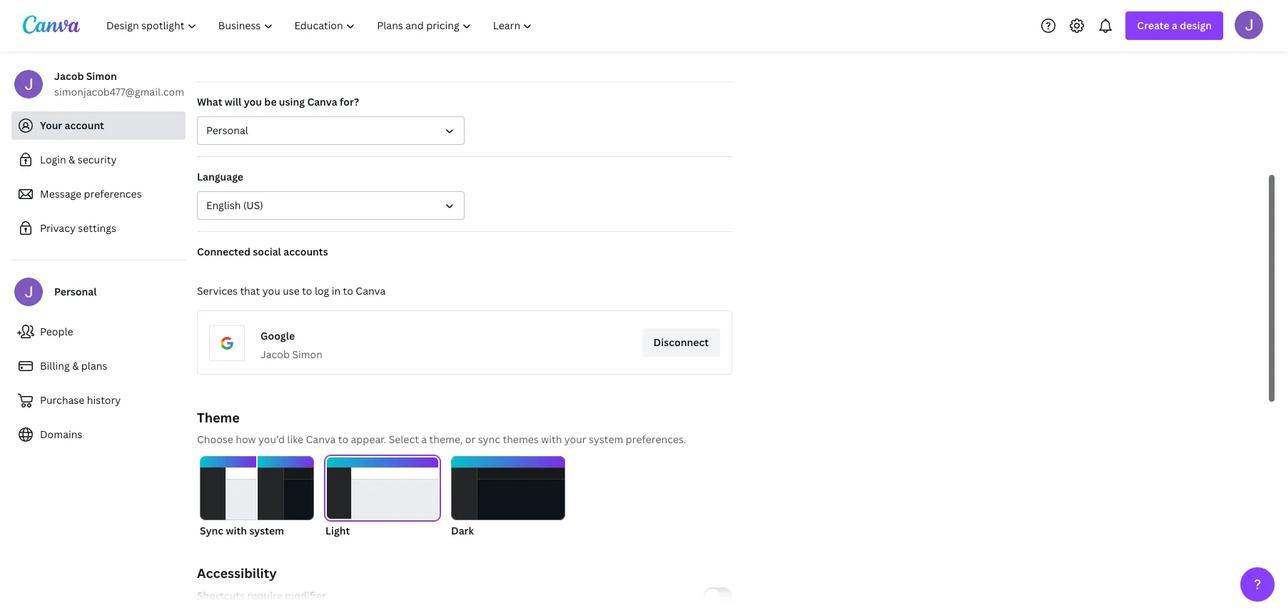 Task type: locate. For each thing, give the bounding box(es) containing it.
choose
[[197, 433, 233, 446]]

select
[[389, 433, 419, 446]]

google
[[261, 329, 295, 343]]

a right select
[[421, 433, 427, 446]]

system up the accessibility
[[249, 524, 284, 537]]

to
[[302, 284, 312, 298], [343, 284, 353, 298], [338, 433, 348, 446]]

0 vertical spatial a
[[1172, 19, 1178, 32]]

canva right "in"
[[356, 284, 386, 298]]

a
[[1172, 19, 1178, 32], [421, 433, 427, 446]]

domains link
[[11, 420, 186, 449]]

english
[[206, 198, 241, 212]]

jacob down google
[[261, 348, 290, 361]]

privacy settings
[[40, 221, 116, 235]]

& inside login & security 'link'
[[69, 153, 75, 166]]

in
[[332, 284, 341, 298]]

& for login
[[69, 153, 75, 166]]

personal down will
[[206, 123, 248, 137]]

0 horizontal spatial with
[[226, 524, 247, 537]]

personal up people
[[54, 285, 97, 298]]

simonjacob477@gmail.com
[[54, 85, 184, 99]]

domains
[[40, 428, 82, 441]]

privacy
[[40, 221, 76, 235]]

Sync with system button
[[200, 456, 314, 539]]

canva for theme
[[306, 433, 336, 446]]

jacob
[[54, 69, 84, 83], [261, 348, 290, 361]]

create a design button
[[1126, 11, 1223, 40]]

1 vertical spatial jacob
[[261, 348, 290, 361]]

disconnect button
[[642, 328, 720, 357]]

connected social accounts
[[197, 245, 328, 258]]

0 horizontal spatial simon
[[86, 69, 117, 83]]

1 vertical spatial canva
[[356, 284, 386, 298]]

1 vertical spatial personal
[[54, 285, 97, 298]]

you
[[244, 95, 262, 108], [262, 284, 280, 298]]

create
[[1137, 19, 1170, 32]]

1 vertical spatial system
[[249, 524, 284, 537]]

with
[[541, 433, 562, 446], [226, 524, 247, 537]]

canva inside the theme choose how you'd like canva to appear. select a theme, or sync themes with your system preferences.
[[306, 433, 336, 446]]

1 vertical spatial &
[[72, 359, 79, 373]]

system inside sync with system button
[[249, 524, 284, 537]]

1 horizontal spatial system
[[589, 433, 623, 446]]

0 vertical spatial &
[[69, 153, 75, 166]]

Language: English (US) button
[[197, 191, 465, 220]]

appear.
[[351, 433, 386, 446]]

1 vertical spatial a
[[421, 433, 427, 446]]

personal inside button
[[206, 123, 248, 137]]

with left your
[[541, 433, 562, 446]]

1 horizontal spatial with
[[541, 433, 562, 446]]

theme
[[197, 409, 240, 426]]

simon down google
[[292, 348, 323, 361]]

plans
[[81, 359, 107, 373]]

0 vertical spatial simon
[[86, 69, 117, 83]]

simon inside google jacob simon
[[292, 348, 323, 361]]

canva
[[307, 95, 337, 108], [356, 284, 386, 298], [306, 433, 336, 446]]

english (us)
[[206, 198, 263, 212]]

design
[[1180, 19, 1212, 32]]

jacob up 'your account'
[[54, 69, 84, 83]]

0 vertical spatial you
[[244, 95, 262, 108]]

a left design
[[1172, 19, 1178, 32]]

accessibility
[[197, 565, 277, 582]]

create a design
[[1137, 19, 1212, 32]]

& for billing
[[72, 359, 79, 373]]

Light button
[[325, 456, 440, 539]]

to inside the theme choose how you'd like canva to appear. select a theme, or sync themes with your system preferences.
[[338, 433, 348, 446]]

0 vertical spatial jacob
[[54, 69, 84, 83]]

what will you be using canva for?
[[197, 95, 359, 108]]

like
[[287, 433, 303, 446]]

& right the login
[[69, 153, 75, 166]]

with inside sync with system button
[[226, 524, 247, 537]]

login & security
[[40, 153, 117, 166]]

system inside the theme choose how you'd like canva to appear. select a theme, or sync themes with your system preferences.
[[589, 433, 623, 446]]

connected
[[197, 245, 251, 258]]

login & security link
[[11, 146, 186, 174]]

&
[[69, 153, 75, 166], [72, 359, 79, 373]]

1 horizontal spatial simon
[[292, 348, 323, 361]]

billing & plans link
[[11, 352, 186, 380]]

with right sync on the bottom left
[[226, 524, 247, 537]]

themes
[[503, 433, 539, 446]]

sync
[[478, 433, 500, 446]]

0 vertical spatial system
[[589, 433, 623, 446]]

& inside "billing & plans" link
[[72, 359, 79, 373]]

1 horizontal spatial personal
[[206, 123, 248, 137]]

2 vertical spatial canva
[[306, 433, 336, 446]]

your
[[564, 433, 586, 446]]

message
[[40, 187, 81, 201]]

canva right like
[[306, 433, 336, 446]]

to right "in"
[[343, 284, 353, 298]]

people link
[[11, 318, 186, 346]]

simon up "simonjacob477@gmail.com"
[[86, 69, 117, 83]]

disconnect
[[654, 335, 709, 349]]

1 horizontal spatial a
[[1172, 19, 1178, 32]]

1 vertical spatial simon
[[292, 348, 323, 361]]

0 horizontal spatial system
[[249, 524, 284, 537]]

billing & plans
[[40, 359, 107, 373]]

& left plans
[[72, 359, 79, 373]]

personal
[[206, 123, 248, 137], [54, 285, 97, 298]]

sync with system
[[200, 524, 284, 537]]

1 vertical spatial with
[[226, 524, 247, 537]]

services
[[197, 284, 238, 298]]

purchase history link
[[11, 386, 186, 415]]

accounts
[[284, 245, 328, 258]]

canva for what
[[307, 95, 337, 108]]

0 horizontal spatial jacob
[[54, 69, 84, 83]]

1 horizontal spatial jacob
[[261, 348, 290, 361]]

sync
[[200, 524, 223, 537]]

1 vertical spatial you
[[262, 284, 280, 298]]

for?
[[340, 95, 359, 108]]

canva left for?
[[307, 95, 337, 108]]

history
[[87, 393, 121, 407]]

you left use
[[262, 284, 280, 298]]

system right your
[[589, 433, 623, 446]]

simon
[[86, 69, 117, 83], [292, 348, 323, 361]]

system
[[589, 433, 623, 446], [249, 524, 284, 537]]

you left be
[[244, 95, 262, 108]]

0 vertical spatial personal
[[206, 123, 248, 137]]

0 vertical spatial with
[[541, 433, 562, 446]]

0 vertical spatial canva
[[307, 95, 337, 108]]

0 horizontal spatial a
[[421, 433, 427, 446]]

to left appear.
[[338, 433, 348, 446]]

how
[[236, 433, 256, 446]]



Task type: vqa. For each thing, say whether or not it's contained in the screenshot.
her
no



Task type: describe. For each thing, give the bounding box(es) containing it.
require
[[247, 589, 282, 602]]

edit button
[[675, 41, 732, 70]]

you for will
[[244, 95, 262, 108]]

message preferences link
[[11, 180, 186, 208]]

what
[[197, 95, 222, 108]]

use
[[283, 284, 300, 298]]

your account
[[40, 118, 104, 132]]

people
[[40, 325, 73, 338]]

(us)
[[243, 198, 263, 212]]

login
[[40, 153, 66, 166]]

a inside the theme choose how you'd like canva to appear. select a theme, or sync themes with your system preferences.
[[421, 433, 427, 446]]

preferences
[[84, 187, 142, 201]]

settings
[[78, 221, 116, 235]]

your account link
[[11, 111, 186, 140]]

purchase history
[[40, 393, 121, 407]]

dark
[[451, 524, 474, 537]]

0 horizontal spatial personal
[[54, 285, 97, 298]]

Dark button
[[451, 456, 565, 539]]

social
[[253, 245, 281, 258]]

log
[[315, 284, 329, 298]]

your
[[40, 118, 62, 132]]

billing
[[40, 359, 70, 373]]

jacob inside jacob simon simonjacob477@gmail.com
[[54, 69, 84, 83]]

language
[[197, 170, 243, 183]]

theme choose how you'd like canva to appear. select a theme, or sync themes with your system preferences.
[[197, 409, 686, 446]]

theme,
[[429, 433, 463, 446]]

jacob inside google jacob simon
[[261, 348, 290, 361]]

shortcuts require modifier
[[197, 589, 326, 602]]

be
[[264, 95, 277, 108]]

that
[[240, 284, 260, 298]]

preferences.
[[626, 433, 686, 446]]

light
[[325, 524, 350, 537]]

using
[[279, 95, 305, 108]]

top level navigation element
[[97, 11, 545, 40]]

modifier
[[285, 589, 326, 602]]

jacob simon simonjacob477@gmail.com
[[54, 69, 184, 99]]

a inside dropdown button
[[1172, 19, 1178, 32]]

you for that
[[262, 284, 280, 298]]

google jacob simon
[[261, 329, 323, 361]]

Personal button
[[197, 116, 465, 145]]

to left log at the top left of the page
[[302, 284, 312, 298]]

or
[[465, 433, 476, 446]]

with inside the theme choose how you'd like canva to appear. select a theme, or sync themes with your system preferences.
[[541, 433, 562, 446]]

security
[[78, 153, 117, 166]]

simon inside jacob simon simonjacob477@gmail.com
[[86, 69, 117, 83]]

jacob simon image
[[1235, 10, 1263, 39]]

privacy settings link
[[11, 214, 186, 243]]

services that you use to log in to canva
[[197, 284, 386, 298]]

will
[[225, 95, 242, 108]]

account
[[65, 118, 104, 132]]

edit
[[694, 49, 714, 62]]

message preferences
[[40, 187, 142, 201]]

purchase
[[40, 393, 84, 407]]

you'd
[[258, 433, 285, 446]]

shortcuts
[[197, 589, 245, 602]]



